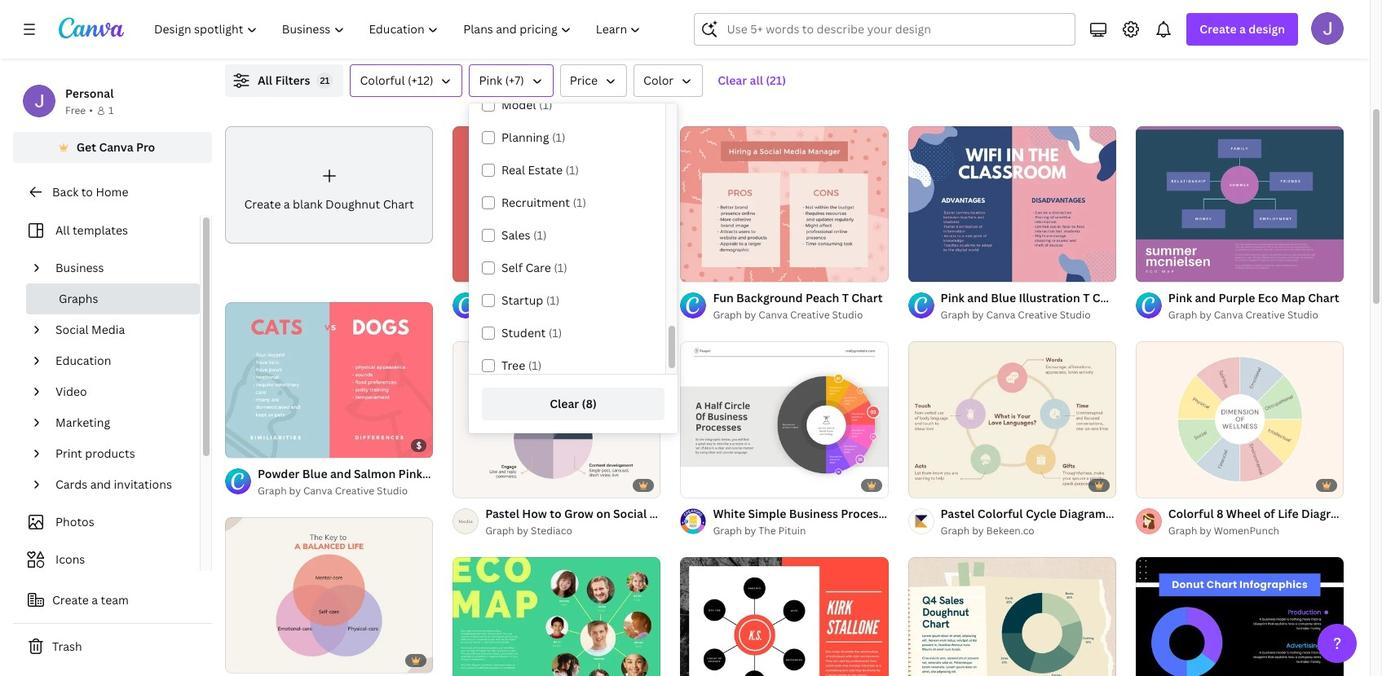 Task type: vqa. For each thing, say whether or not it's contained in the screenshot.
Input field to search for apps search field
no



Task type: describe. For each thing, give the bounding box(es) containing it.
planning (1)
[[502, 130, 566, 145]]

chart inside "powder blue and salmon pink t chart graph by canva creative studio"
[[435, 466, 466, 482]]

pastel
[[941, 506, 975, 522]]

graph by stediaco
[[485, 524, 572, 538]]

studio inside pink and purple eco map chart graph by canva creative studio
[[1288, 309, 1319, 322]]

by inside pink and blue illustration t chart graph by canva creative studio
[[972, 309, 984, 322]]

pink and purple eco map chart graph by canva creative studio
[[1169, 291, 1340, 322]]

salmon
[[354, 466, 396, 482]]

graph by canva creative studio link for yellow
[[485, 308, 636, 324]]

graph by bekeen.co link
[[941, 523, 1116, 540]]

black and blue modern doughnut chart graph image
[[1136, 558, 1344, 677]]

•
[[89, 104, 93, 117]]

womenpunch
[[1214, 524, 1280, 538]]

by inside pastel colorful cycle diagram graph graph by bekeen.co
[[972, 524, 984, 538]]

by inside fun background peach t chart graph by canva creative studio
[[745, 309, 756, 322]]

get canva pro button
[[13, 132, 212, 163]]

pastel how to grow on social media pie chart infographic graph image
[[453, 342, 661, 498]]

chart inside red and yellow t chart graph by canva creative studio
[[582, 291, 613, 306]]

create a team
[[52, 593, 129, 608]]

price button
[[560, 64, 627, 97]]

map
[[1281, 291, 1306, 306]]

colorful for colorful (+12)
[[360, 73, 405, 88]]

t inside red and yellow t chart graph by canva creative studio
[[572, 291, 579, 306]]

video link
[[49, 377, 190, 408]]

create for create a blank doughnut chart
[[244, 196, 281, 212]]

startup
[[502, 293, 543, 308]]

templates for 36 templates
[[242, 89, 297, 104]]

red black photo eco map chart image
[[680, 558, 889, 677]]

diagram inside pastel colorful cycle diagram graph graph by bekeen.co
[[1059, 506, 1106, 522]]

cards
[[55, 477, 87, 493]]

36
[[225, 89, 239, 104]]

sales (1)
[[502, 228, 547, 243]]

chart inside pink and blue illustration t chart graph by canva creative studio
[[1093, 291, 1124, 306]]

studio inside red and yellow t chart graph by canva creative studio
[[605, 309, 636, 322]]

(+12)
[[408, 73, 433, 88]]

graph by canva creative studio link for blue
[[941, 308, 1116, 324]]

chart inside pink and purple eco map chart graph by canva creative studio
[[1308, 291, 1340, 306]]

simple
[[748, 506, 787, 522]]

recruitment (1)
[[502, 195, 586, 210]]

chart right doughnut on the left top
[[383, 196, 414, 212]]

(1) for tree (1)
[[528, 358, 542, 374]]

print products link
[[49, 439, 190, 470]]

create a design button
[[1187, 13, 1298, 46]]

of
[[1264, 506, 1275, 522]]

powder blue and salmon pink t chart link
[[258, 466, 466, 484]]

the
[[759, 524, 776, 538]]

(1) for recruitment (1)
[[573, 195, 586, 210]]

cycle
[[1026, 506, 1057, 522]]

pro
[[136, 139, 155, 155]]

a for design
[[1240, 21, 1246, 37]]

t inside pink and blue illustration t chart graph by canva creative studio
[[1083, 291, 1090, 306]]

get canva pro
[[76, 139, 155, 155]]

powder
[[258, 466, 300, 482]]

by inside colorful 8 wheel of life diagram graph graph by womenpunch
[[1200, 524, 1212, 538]]

clear all (21) button
[[710, 64, 794, 97]]

graph by canva creative studio link for peach
[[713, 308, 883, 324]]

all for all filters
[[258, 73, 272, 88]]

pastel colorful cycle diagram graph graph by bekeen.co
[[941, 506, 1143, 538]]

by inside "powder blue and salmon pink t chart graph by canva creative studio"
[[289, 484, 301, 498]]

sage green beige sales doughnut chart image
[[908, 558, 1116, 677]]

and for pink and blue illustration t chart
[[967, 291, 988, 306]]

recruitment
[[502, 195, 570, 210]]

business link
[[49, 253, 190, 284]]

by inside red and yellow t chart graph by canva creative studio
[[517, 309, 529, 322]]

all
[[750, 73, 763, 88]]

t inside fun background peach t chart graph by canva creative studio
[[842, 291, 849, 306]]

clear for clear all (21)
[[718, 73, 747, 88]]

canva inside pink and purple eco map chart graph by canva creative studio
[[1214, 309, 1243, 322]]

color
[[644, 73, 674, 88]]

$
[[416, 440, 422, 452]]

pastel colorful cycle diagram graph link
[[941, 505, 1143, 523]]

jacob simon image
[[1311, 12, 1344, 45]]

studio inside fun background peach t chart graph by canva creative studio
[[832, 309, 863, 322]]

t inside "powder blue and salmon pink t chart graph by canva creative studio"
[[425, 466, 432, 482]]

fun background peach t chart image
[[680, 126, 889, 282]]

white
[[713, 506, 745, 522]]

1
[[108, 104, 114, 117]]

illustration
[[1019, 291, 1080, 306]]

doughnut
[[325, 196, 380, 212]]

photos
[[55, 515, 94, 530]]

pink (+7)
[[479, 73, 524, 88]]

pink (+7) button
[[469, 64, 554, 97]]

back to home
[[52, 184, 128, 200]]

model
[[502, 97, 536, 113]]

and for pink and purple eco map chart
[[1195, 291, 1216, 306]]

graph inside "powder blue and salmon pink t chart graph by canva creative studio"
[[258, 484, 287, 498]]

all templates
[[55, 223, 128, 238]]

student
[[502, 325, 546, 341]]

red and yellow t chart link
[[485, 290, 636, 308]]

icons
[[55, 552, 85, 568]]

background
[[736, 291, 803, 306]]

products
[[85, 446, 135, 462]]

create a design
[[1200, 21, 1285, 37]]

creative inside fun background peach t chart graph by canva creative studio
[[790, 309, 830, 322]]

Search search field
[[727, 14, 1065, 45]]

(1) for student (1)
[[549, 325, 562, 341]]

studio inside "powder blue and salmon pink t chart graph by canva creative studio"
[[377, 484, 408, 498]]

tree (1)
[[502, 358, 542, 374]]

fun background peach t chart graph by canva creative studio
[[713, 291, 883, 322]]

cards and invitations
[[55, 477, 172, 493]]

invitations
[[114, 477, 172, 493]]

create for create a team
[[52, 593, 89, 608]]

canva inside red and yellow t chart graph by canva creative studio
[[531, 309, 560, 322]]

print
[[55, 446, 82, 462]]

white simple business process circle graph link
[[713, 505, 956, 523]]

blue inside "powder blue and salmon pink t chart graph by canva creative studio"
[[302, 466, 328, 482]]

canva inside button
[[99, 139, 133, 155]]

and inside "powder blue and salmon pink t chart graph by canva creative studio"
[[330, 466, 351, 482]]

wheel
[[1226, 506, 1261, 522]]

diagram inside colorful 8 wheel of life diagram graph graph by womenpunch
[[1302, 506, 1348, 522]]

blue inside pink and blue illustration t chart graph by canva creative studio
[[991, 291, 1016, 306]]

yellow
[[533, 291, 569, 306]]

home
[[96, 184, 128, 200]]

red
[[485, 291, 507, 306]]

(1) for planning (1)
[[552, 130, 566, 145]]

social media
[[55, 322, 125, 338]]

canva inside pink and blue illustration t chart graph by canva creative studio
[[986, 309, 1016, 322]]

all filters
[[258, 73, 310, 88]]

media
[[91, 322, 125, 338]]

graph by the pituin link
[[713, 523, 889, 540]]

top level navigation element
[[144, 13, 655, 46]]

clear all (21)
[[718, 73, 786, 88]]

36 templates
[[225, 89, 297, 104]]

doughnut charts templates image
[[996, 0, 1344, 22]]

templates for all templates
[[73, 223, 128, 238]]

by inside pink and purple eco map chart graph by canva creative studio
[[1200, 309, 1212, 322]]



Task type: locate. For each thing, give the bounding box(es) containing it.
1 diagram from the left
[[1059, 506, 1106, 522]]

clear inside clear all (21) button
[[718, 73, 747, 88]]

1 horizontal spatial create
[[244, 196, 281, 212]]

canva down background
[[759, 309, 788, 322]]

colorful 8 wheel of life diagram graph image
[[1136, 342, 1344, 498]]

2 vertical spatial a
[[92, 593, 98, 608]]

(1) right startup on the left top
[[546, 293, 560, 308]]

colorful inside colorful 8 wheel of life diagram graph graph by womenpunch
[[1169, 506, 1214, 522]]

canva down the yellow
[[531, 309, 560, 322]]

(+7)
[[505, 73, 524, 88]]

stediaco
[[531, 524, 572, 538]]

t right peach
[[842, 291, 849, 306]]

(1) down red and yellow t chart graph by canva creative studio
[[549, 325, 562, 341]]

graph by stediaco link
[[485, 523, 661, 540]]

0 horizontal spatial a
[[92, 593, 98, 608]]

canva
[[99, 139, 133, 155], [531, 309, 560, 322], [759, 309, 788, 322], [986, 309, 1016, 322], [1214, 309, 1243, 322], [303, 484, 333, 498]]

8
[[1217, 506, 1224, 522]]

and left illustration
[[967, 291, 988, 306]]

canva down powder blue and salmon pink t chart "link"
[[303, 484, 333, 498]]

2 horizontal spatial colorful
[[1169, 506, 1214, 522]]

clear left the all
[[718, 73, 747, 88]]

tree
[[502, 358, 525, 374]]

(1) for startup (1)
[[546, 293, 560, 308]]

create inside create a design dropdown button
[[1200, 21, 1237, 37]]

colorful inside button
[[360, 73, 405, 88]]

0 vertical spatial blue
[[991, 291, 1016, 306]]

filters
[[275, 73, 310, 88]]

pink for pink and purple eco map chart graph by canva creative studio
[[1169, 291, 1192, 306]]

canva inside "powder blue and salmon pink t chart graph by canva creative studio"
[[303, 484, 333, 498]]

business inside white simple business process circle graph graph by the pituin
[[789, 506, 838, 522]]

peach
[[806, 291, 839, 306]]

creative down fun background peach t chart link
[[790, 309, 830, 322]]

templates down back to home
[[73, 223, 128, 238]]

chart right peach
[[852, 291, 883, 306]]

by down startup on the left top
[[517, 309, 529, 322]]

team
[[101, 593, 129, 608]]

purple
[[1219, 291, 1255, 306]]

0 horizontal spatial clear
[[550, 396, 579, 412]]

and inside pink and purple eco map chart graph by canva creative studio
[[1195, 291, 1216, 306]]

pink
[[479, 73, 502, 88], [941, 291, 965, 306], [1169, 291, 1192, 306], [398, 466, 422, 482]]

(21)
[[766, 73, 786, 88]]

eco
[[1258, 291, 1279, 306]]

and right cards
[[90, 477, 111, 493]]

graph inside pink and purple eco map chart graph by canva creative studio
[[1169, 309, 1198, 322]]

circle
[[887, 506, 919, 522]]

(8)
[[582, 396, 597, 412]]

create a blank doughnut chart element
[[225, 126, 433, 243]]

colorful left (+12)
[[360, 73, 405, 88]]

cards and invitations link
[[49, 470, 190, 501]]

canva down pink and blue illustration t chart "link"
[[986, 309, 1016, 322]]

graph inside red and yellow t chart graph by canva creative studio
[[485, 309, 514, 322]]

white simple business process circle graph image
[[680, 342, 889, 498]]

business
[[55, 260, 104, 276], [789, 506, 838, 522]]

trash link
[[13, 631, 212, 664]]

0 vertical spatial all
[[258, 73, 272, 88]]

pink and purple eco map chart image
[[1136, 126, 1344, 282]]

graph inside pink and blue illustration t chart graph by canva creative studio
[[941, 309, 970, 322]]

1 vertical spatial blue
[[302, 466, 328, 482]]

and inside red and yellow t chart graph by canva creative studio
[[510, 291, 531, 306]]

pink inside pink and purple eco map chart graph by canva creative studio
[[1169, 291, 1192, 306]]

1 horizontal spatial blue
[[991, 291, 1016, 306]]

creative inside pink and purple eco map chart graph by canva creative studio
[[1246, 309, 1285, 322]]

graph by canva creative studio link down salmon
[[258, 484, 433, 500]]

graph inside fun background peach t chart graph by canva creative studio
[[713, 309, 742, 322]]

real estate (1)
[[502, 162, 579, 178]]

(1) right model
[[539, 97, 552, 113]]

price
[[570, 73, 598, 88]]

red and yellow t chart graph by canva creative studio
[[485, 291, 636, 322]]

create inside create a team button
[[52, 593, 89, 608]]

sales
[[502, 228, 530, 243]]

studio inside pink and blue illustration t chart graph by canva creative studio
[[1060, 309, 1091, 322]]

pink for pink (+7)
[[479, 73, 502, 88]]

create down icons at the left bottom of the page
[[52, 593, 89, 608]]

pink inside "powder blue and salmon pink t chart graph by canva creative studio"
[[398, 466, 422, 482]]

graph by canva creative studio link down peach
[[713, 308, 883, 324]]

0 vertical spatial business
[[55, 260, 104, 276]]

1 horizontal spatial diagram
[[1302, 506, 1348, 522]]

by
[[517, 309, 529, 322], [745, 309, 756, 322], [972, 309, 984, 322], [1200, 309, 1212, 322], [289, 484, 301, 498], [517, 524, 529, 538], [745, 524, 756, 538], [972, 524, 984, 538], [1200, 524, 1212, 538]]

back to home link
[[13, 176, 212, 209]]

2 horizontal spatial create
[[1200, 21, 1237, 37]]

1 horizontal spatial clear
[[718, 73, 747, 88]]

powder blue and salmon pink t chart graph by canva creative studio
[[258, 466, 466, 498]]

2 vertical spatial create
[[52, 593, 89, 608]]

self
[[502, 260, 523, 276]]

canva left pro
[[99, 139, 133, 155]]

graph by canva creative studio link down eco
[[1169, 308, 1340, 324]]

(1) for model (1)
[[539, 97, 552, 113]]

colorful
[[360, 73, 405, 88], [978, 506, 1023, 522], [1169, 506, 1214, 522]]

blue left illustration
[[991, 291, 1016, 306]]

business up graph by the pituin link
[[789, 506, 838, 522]]

and right red
[[510, 291, 531, 306]]

clear for clear (8)
[[550, 396, 579, 412]]

a for blank
[[284, 196, 290, 212]]

a left blank on the top left
[[284, 196, 290, 212]]

1 vertical spatial a
[[284, 196, 290, 212]]

0 vertical spatial templates
[[242, 89, 297, 104]]

creative inside pink and blue illustration t chart graph by canva creative studio
[[1018, 309, 1058, 322]]

chart right map
[[1308, 291, 1340, 306]]

0 horizontal spatial diagram
[[1059, 506, 1106, 522]]

real
[[502, 162, 525, 178]]

all down the back
[[55, 223, 70, 238]]

blue
[[991, 291, 1016, 306], [302, 466, 328, 482]]

21 filter options selected element
[[317, 73, 333, 89]]

color button
[[634, 64, 703, 97]]

to
[[81, 184, 93, 200]]

student (1)
[[502, 325, 562, 341]]

a inside dropdown button
[[1240, 21, 1246, 37]]

clear inside button
[[550, 396, 579, 412]]

creative
[[563, 309, 602, 322], [790, 309, 830, 322], [1018, 309, 1058, 322], [1246, 309, 1285, 322], [335, 484, 374, 498]]

canva down purple
[[1214, 309, 1243, 322]]

chart right illustration
[[1093, 291, 1124, 306]]

creative inside red and yellow t chart graph by canva creative studio
[[563, 309, 602, 322]]

colorful (+12)
[[360, 73, 433, 88]]

white simple business process circle graph graph by the pituin
[[713, 506, 956, 538]]

by left womenpunch
[[1200, 524, 1212, 538]]

None search field
[[694, 13, 1076, 46]]

fun background peach t chart link
[[713, 290, 883, 308]]

creative down eco
[[1246, 309, 1285, 322]]

t
[[572, 291, 579, 306], [842, 291, 849, 306], [1083, 291, 1090, 306], [425, 466, 432, 482]]

a inside button
[[92, 593, 98, 608]]

powder blue and salmon pink t chart image
[[225, 302, 433, 458]]

creative down red and yellow t chart link
[[563, 309, 602, 322]]

pastel colorful cycle diagram graph image
[[908, 342, 1116, 498]]

colorful left 8
[[1169, 506, 1214, 522]]

a left team
[[92, 593, 98, 608]]

fun
[[713, 291, 734, 306]]

1 horizontal spatial colorful
[[978, 506, 1023, 522]]

1 horizontal spatial a
[[284, 196, 290, 212]]

and left salmon
[[330, 466, 351, 482]]

1 horizontal spatial all
[[258, 73, 272, 88]]

(1) right the planning
[[552, 130, 566, 145]]

2 diagram from the left
[[1302, 506, 1348, 522]]

studio down peach
[[832, 309, 863, 322]]

pink and blue illustration t chart image
[[908, 126, 1116, 282]]

(1) for sales (1)
[[533, 228, 547, 243]]

free •
[[65, 104, 93, 117]]

templates down all filters
[[242, 89, 297, 104]]

by down powder at the left
[[289, 484, 301, 498]]

studio down illustration
[[1060, 309, 1091, 322]]

0 horizontal spatial create
[[52, 593, 89, 608]]

all
[[258, 73, 272, 88], [55, 223, 70, 238]]

all for all templates
[[55, 223, 70, 238]]

clear left (8)
[[550, 396, 579, 412]]

model (1)
[[502, 97, 552, 113]]

0 vertical spatial a
[[1240, 21, 1246, 37]]

graph by canva creative studio link
[[485, 308, 636, 324], [713, 308, 883, 324], [941, 308, 1116, 324], [1169, 308, 1340, 324], [258, 484, 433, 500]]

pink inside pink and blue illustration t chart graph by canva creative studio
[[941, 291, 965, 306]]

1 horizontal spatial business
[[789, 506, 838, 522]]

1 horizontal spatial templates
[[242, 89, 297, 104]]

blue right powder at the left
[[302, 466, 328, 482]]

(1) right the recruitment
[[573, 195, 586, 210]]

1 vertical spatial all
[[55, 223, 70, 238]]

(1) right estate
[[566, 162, 579, 178]]

and left purple
[[1195, 291, 1216, 306]]

1 vertical spatial create
[[244, 196, 281, 212]]

red and yellow t chart image
[[453, 126, 661, 282]]

create left design
[[1200, 21, 1237, 37]]

graph by womenpunch link
[[1169, 523, 1344, 540]]

create for create a design
[[1200, 21, 1237, 37]]

clear (8)
[[550, 396, 597, 412]]

pink inside button
[[479, 73, 502, 88]]

0 horizontal spatial templates
[[73, 223, 128, 238]]

colorful (+12) button
[[350, 64, 463, 97]]

care
[[526, 260, 551, 276]]

studio down map
[[1288, 309, 1319, 322]]

1 vertical spatial clear
[[550, 396, 579, 412]]

business up graphs
[[55, 260, 104, 276]]

and
[[510, 291, 531, 306], [967, 291, 988, 306], [1195, 291, 1216, 306], [330, 466, 351, 482], [90, 477, 111, 493]]

marketing
[[55, 415, 110, 431]]

t right illustration
[[1083, 291, 1090, 306]]

photos link
[[23, 507, 190, 538]]

all up 36 templates
[[258, 73, 272, 88]]

clear
[[718, 73, 747, 88], [550, 396, 579, 412]]

by down pink and blue illustration t chart "link"
[[972, 309, 984, 322]]

diagram right 'life' on the right bottom of page
[[1302, 506, 1348, 522]]

chart inside fun background peach t chart graph by canva creative studio
[[852, 291, 883, 306]]

pink and blue illustration t chart link
[[941, 290, 1124, 308]]

colorful up bekeen.co
[[978, 506, 1023, 522]]

pituin
[[778, 524, 806, 538]]

0 horizontal spatial colorful
[[360, 73, 405, 88]]

studio down red and yellow t chart link
[[605, 309, 636, 322]]

0 horizontal spatial all
[[55, 223, 70, 238]]

create inside "create a blank doughnut chart" element
[[244, 196, 281, 212]]

graphs
[[59, 291, 98, 307]]

yellow and mint green eco map chart image
[[453, 558, 661, 677]]

startup (1)
[[502, 293, 560, 308]]

by inside white simple business process circle graph graph by the pituin
[[745, 524, 756, 538]]

by down pink and purple eco map chart link
[[1200, 309, 1212, 322]]

by left the
[[745, 524, 756, 538]]

pink and blue illustration t chart graph by canva creative studio
[[941, 291, 1124, 322]]

colorful for colorful 8 wheel of life diagram graph graph by womenpunch
[[1169, 506, 1214, 522]]

and for red and yellow t chart
[[510, 291, 531, 306]]

the balanced life infographic venn diagram graph image
[[225, 518, 433, 674]]

graph by canva creative studio link for and
[[258, 484, 433, 500]]

get
[[76, 139, 96, 155]]

graph by canva creative studio link down the yellow
[[485, 308, 636, 324]]

canva inside fun background peach t chart graph by canva creative studio
[[759, 309, 788, 322]]

diagram right 'cycle'
[[1059, 506, 1106, 522]]

graph
[[485, 309, 514, 322], [713, 309, 742, 322], [941, 309, 970, 322], [1169, 309, 1198, 322], [258, 484, 287, 498], [922, 506, 956, 522], [1109, 506, 1143, 522], [1351, 506, 1382, 522], [485, 524, 514, 538], [713, 524, 742, 538], [941, 524, 970, 538], [1169, 524, 1198, 538]]

free
[[65, 104, 86, 117]]

t right salmon
[[425, 466, 432, 482]]

social
[[55, 322, 89, 338]]

video
[[55, 384, 87, 400]]

studio down salmon
[[377, 484, 408, 498]]

colorful inside pastel colorful cycle diagram graph graph by bekeen.co
[[978, 506, 1023, 522]]

graph by canva creative studio link down illustration
[[941, 308, 1116, 324]]

1 vertical spatial business
[[789, 506, 838, 522]]

by left stediaco
[[517, 524, 529, 538]]

trash
[[52, 639, 82, 655]]

create left blank on the top left
[[244, 196, 281, 212]]

graph by canva creative studio link for purple
[[1169, 308, 1340, 324]]

0 horizontal spatial business
[[55, 260, 104, 276]]

(1) right sales
[[533, 228, 547, 243]]

create a blank doughnut chart
[[244, 196, 414, 212]]

by down pastel
[[972, 524, 984, 538]]

(1)
[[539, 97, 552, 113], [552, 130, 566, 145], [566, 162, 579, 178], [573, 195, 586, 210], [533, 228, 547, 243], [554, 260, 567, 276], [546, 293, 560, 308], [549, 325, 562, 341], [528, 358, 542, 374]]

creative inside "powder blue and salmon pink t chart graph by canva creative studio"
[[335, 484, 374, 498]]

creative down powder blue and salmon pink t chart "link"
[[335, 484, 374, 498]]

personal
[[65, 86, 114, 101]]

creative down pink and blue illustration t chart "link"
[[1018, 309, 1058, 322]]

education link
[[49, 346, 190, 377]]

(1) right care
[[554, 260, 567, 276]]

pink for pink and blue illustration t chart graph by canva creative studio
[[941, 291, 965, 306]]

blank
[[293, 196, 323, 212]]

a left design
[[1240, 21, 1246, 37]]

chart right salmon
[[435, 466, 466, 482]]

1 vertical spatial templates
[[73, 223, 128, 238]]

(1) right tree
[[528, 358, 542, 374]]

2 horizontal spatial a
[[1240, 21, 1246, 37]]

a for team
[[92, 593, 98, 608]]

0 horizontal spatial blue
[[302, 466, 328, 482]]

t right the yellow
[[572, 291, 579, 306]]

print products
[[55, 446, 135, 462]]

back
[[52, 184, 78, 200]]

life
[[1278, 506, 1299, 522]]

by down background
[[745, 309, 756, 322]]

clear (8) button
[[482, 388, 665, 421]]

and inside pink and blue illustration t chart graph by canva creative studio
[[967, 291, 988, 306]]

chart right the yellow
[[582, 291, 613, 306]]

0 vertical spatial create
[[1200, 21, 1237, 37]]

0 vertical spatial clear
[[718, 73, 747, 88]]



